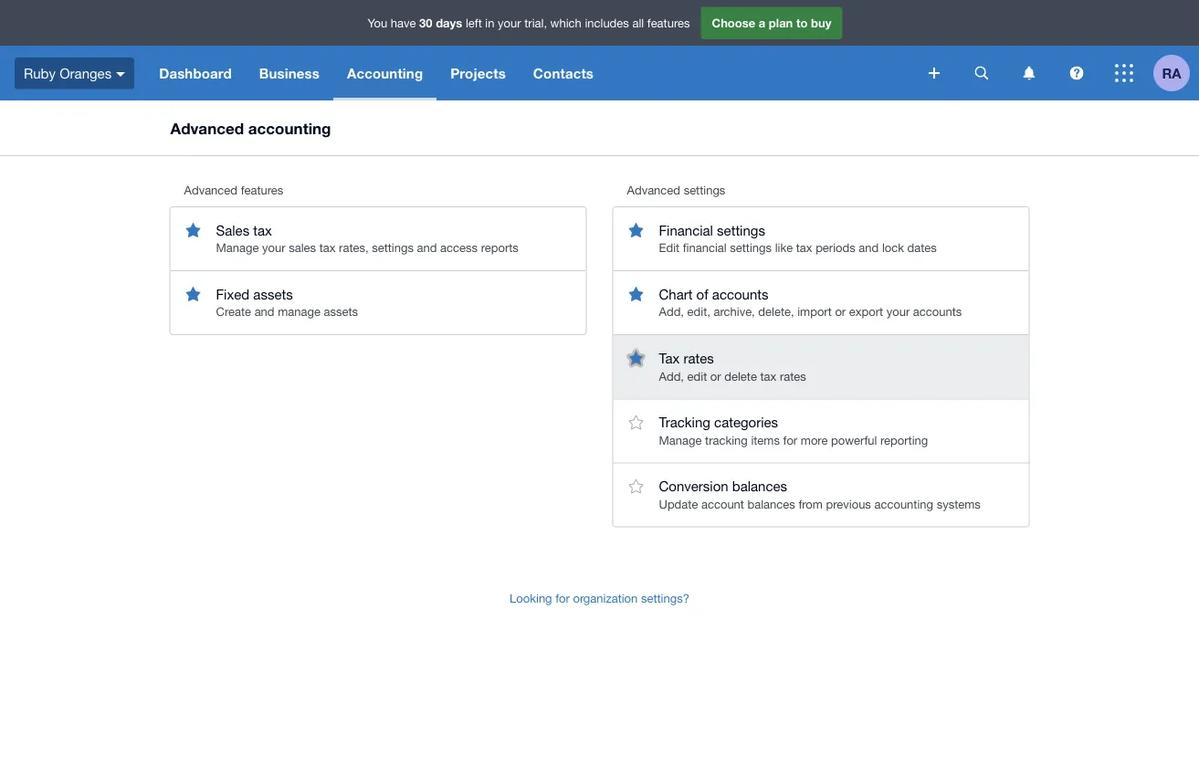 Task type: locate. For each thing, give the bounding box(es) containing it.
settings inside sales tax manage your sales tax rates, settings and access reports
[[372, 241, 414, 255]]

your inside banner
[[498, 16, 521, 30]]

and inside fixed assets create and manage assets
[[254, 305, 274, 319]]

in
[[485, 16, 494, 30]]

tax
[[253, 222, 272, 238], [319, 241, 336, 255], [796, 241, 812, 255], [760, 369, 777, 383]]

0 vertical spatial add,
[[659, 305, 684, 319]]

and left access
[[417, 241, 437, 255]]

to
[[796, 16, 808, 30]]

balances left from
[[748, 497, 795, 511]]

edit,
[[687, 305, 710, 319]]

and right the create
[[254, 305, 274, 319]]

accounts down dates
[[913, 305, 962, 319]]

banner containing dashboard
[[0, 0, 1199, 100]]

0 horizontal spatial your
[[262, 241, 285, 255]]

your
[[498, 16, 521, 30], [262, 241, 285, 255], [886, 305, 910, 319]]

update
[[659, 497, 698, 511]]

accounts
[[712, 286, 769, 302], [913, 305, 962, 319]]

tracking categories manage tracking items for more powerful reporting
[[659, 414, 928, 447]]

account
[[701, 497, 744, 511]]

dashboard link
[[145, 46, 246, 100]]

and left lock
[[859, 241, 879, 255]]

1 horizontal spatial and
[[417, 241, 437, 255]]

manage
[[278, 305, 320, 319]]

previous
[[826, 497, 871, 511]]

1 vertical spatial rates
[[780, 369, 806, 383]]

0 horizontal spatial or
[[710, 369, 721, 383]]

0 vertical spatial your
[[498, 16, 521, 30]]

or right edit
[[710, 369, 721, 383]]

1 horizontal spatial accounting
[[874, 497, 933, 511]]

advanced for advanced accounting
[[170, 119, 244, 137]]

balances up account
[[732, 478, 787, 494]]

0 vertical spatial or
[[835, 305, 846, 319]]

and for fixed assets
[[417, 241, 437, 255]]

tax
[[659, 350, 680, 366]]

1 vertical spatial accounts
[[913, 305, 962, 319]]

add, down the chart
[[659, 305, 684, 319]]

1 vertical spatial or
[[710, 369, 721, 383]]

dashboard
[[159, 65, 232, 81]]

manage
[[216, 241, 259, 255], [659, 433, 702, 447]]

1 add, from the top
[[659, 305, 684, 319]]

banner
[[0, 0, 1199, 100]]

for
[[783, 433, 797, 447], [555, 591, 570, 606]]

svg image
[[116, 72, 125, 76]]

for left more
[[783, 433, 797, 447]]

1 vertical spatial manage
[[659, 433, 702, 447]]

your right in
[[498, 16, 521, 30]]

navigation
[[145, 46, 916, 100]]

advanced
[[170, 119, 244, 137], [184, 183, 237, 197], [627, 183, 680, 197]]

advanced up financial
[[627, 183, 680, 197]]

manage inside sales tax manage your sales tax rates, settings and access reports
[[216, 241, 259, 255]]

1 vertical spatial your
[[262, 241, 285, 255]]

reports
[[481, 241, 519, 255]]

balances
[[732, 478, 787, 494], [748, 497, 795, 511]]

for inside tracking categories manage tracking items for more powerful reporting
[[783, 433, 797, 447]]

and for chart of accounts
[[859, 241, 879, 255]]

1 horizontal spatial accounts
[[913, 305, 962, 319]]

1 horizontal spatial or
[[835, 305, 846, 319]]

includes
[[585, 16, 629, 30]]

manage down tracking
[[659, 433, 702, 447]]

manage down sales
[[216, 241, 259, 255]]

add, down tax
[[659, 369, 684, 383]]

assets right manage
[[324, 305, 358, 319]]

conversion balances update account balances from previous accounting systems
[[659, 478, 981, 511]]

days
[[436, 16, 462, 30]]

0 horizontal spatial manage
[[216, 241, 259, 255]]

organization
[[573, 591, 638, 606]]

add,
[[659, 305, 684, 319], [659, 369, 684, 383]]

2 horizontal spatial your
[[886, 305, 910, 319]]

0 horizontal spatial and
[[254, 305, 274, 319]]

and inside the financial settings edit financial settings like tax periods and lock dates
[[859, 241, 879, 255]]

1 horizontal spatial features
[[647, 16, 690, 30]]

or
[[835, 305, 846, 319], [710, 369, 721, 383]]

0 horizontal spatial features
[[241, 183, 283, 197]]

1 vertical spatial for
[[555, 591, 570, 606]]

fixed assets create and manage assets
[[216, 286, 358, 319]]

0 horizontal spatial accounting
[[248, 119, 331, 137]]

advanced down dashboard link
[[170, 119, 244, 137]]

0 vertical spatial for
[[783, 433, 797, 447]]

1 horizontal spatial for
[[783, 433, 797, 447]]

rates right delete
[[780, 369, 806, 383]]

assets
[[253, 286, 293, 302], [324, 305, 358, 319]]

you have 30 days left in your trial, which includes all features
[[368, 16, 690, 30]]

advanced for advanced settings
[[627, 183, 680, 197]]

looking for organization settings?
[[510, 591, 689, 606]]

tax inside tax rates add, edit or delete tax rates
[[760, 369, 777, 383]]

financial settings edit financial settings like tax periods and lock dates
[[659, 222, 937, 255]]

0 horizontal spatial accounts
[[712, 286, 769, 302]]

like
[[775, 241, 793, 255]]

accounting left systems
[[874, 497, 933, 511]]

0 vertical spatial features
[[647, 16, 690, 30]]

assets up manage
[[253, 286, 293, 302]]

features
[[647, 16, 690, 30], [241, 183, 283, 197]]

2 horizontal spatial and
[[859, 241, 879, 255]]

accounting down business
[[248, 119, 331, 137]]

svg image
[[1115, 64, 1133, 82], [975, 66, 989, 80], [1023, 66, 1035, 80], [1070, 66, 1084, 80], [929, 68, 940, 79]]

1 vertical spatial assets
[[324, 305, 358, 319]]

you
[[368, 16, 387, 30]]

1 vertical spatial balances
[[748, 497, 795, 511]]

1 vertical spatial features
[[241, 183, 283, 197]]

business button
[[246, 46, 333, 100]]

financial
[[683, 241, 727, 255]]

items
[[751, 433, 780, 447]]

2 vertical spatial your
[[886, 305, 910, 319]]

or left export
[[835, 305, 846, 319]]

your left sales
[[262, 241, 285, 255]]

for right the looking
[[555, 591, 570, 606]]

0 horizontal spatial rates
[[683, 350, 714, 366]]

1 vertical spatial accounting
[[874, 497, 933, 511]]

2 add, from the top
[[659, 369, 684, 383]]

plan
[[769, 16, 793, 30]]

1 horizontal spatial rates
[[780, 369, 806, 383]]

settings
[[684, 183, 725, 197], [717, 222, 765, 238], [372, 241, 414, 255], [730, 241, 772, 255]]

features up sales
[[241, 183, 283, 197]]

accounts up archive, at the top of the page
[[712, 286, 769, 302]]

1 horizontal spatial manage
[[659, 433, 702, 447]]

1 horizontal spatial assets
[[324, 305, 358, 319]]

accounting
[[347, 65, 423, 81]]

0 vertical spatial manage
[[216, 241, 259, 255]]

0 vertical spatial assets
[[253, 286, 293, 302]]

projects button
[[437, 46, 520, 100]]

sales
[[289, 241, 316, 255]]

manage inside tracking categories manage tracking items for more powerful reporting
[[659, 433, 702, 447]]

your right export
[[886, 305, 910, 319]]

and inside sales tax manage your sales tax rates, settings and access reports
[[417, 241, 437, 255]]

1 vertical spatial add,
[[659, 369, 684, 383]]

contacts
[[533, 65, 594, 81]]

1 horizontal spatial your
[[498, 16, 521, 30]]

or inside tax rates add, edit or delete tax rates
[[710, 369, 721, 383]]

and
[[417, 241, 437, 255], [859, 241, 879, 255], [254, 305, 274, 319]]

accounting
[[248, 119, 331, 137], [874, 497, 933, 511]]

import
[[797, 305, 832, 319]]

rates
[[683, 350, 714, 366], [780, 369, 806, 383]]

advanced up sales
[[184, 183, 237, 197]]

delete,
[[758, 305, 794, 319]]

rates up edit
[[683, 350, 714, 366]]

accounting inside "conversion balances update account balances from previous accounting systems"
[[874, 497, 933, 511]]

features right all
[[647, 16, 690, 30]]

dates
[[907, 241, 937, 255]]

navigation containing dashboard
[[145, 46, 916, 100]]

of
[[696, 286, 708, 302]]

more
[[801, 433, 828, 447]]

lock
[[882, 241, 904, 255]]



Task type: vqa. For each thing, say whether or not it's contained in the screenshot.
the top or
yes



Task type: describe. For each thing, give the bounding box(es) containing it.
ruby
[[24, 65, 56, 81]]

rates,
[[339, 241, 369, 255]]

0 vertical spatial balances
[[732, 478, 787, 494]]

ruby oranges button
[[0, 46, 145, 100]]

archive,
[[714, 305, 755, 319]]

systems
[[937, 497, 981, 511]]

buy
[[811, 16, 831, 30]]

choose
[[712, 16, 755, 30]]

0 vertical spatial accounts
[[712, 286, 769, 302]]

advanced for advanced features
[[184, 183, 237, 197]]

powerful
[[831, 433, 877, 447]]

tax rates add, edit or delete tax rates
[[659, 350, 806, 383]]

30
[[419, 16, 432, 30]]

financial
[[659, 222, 713, 238]]

all
[[632, 16, 644, 30]]

features inside banner
[[647, 16, 690, 30]]

0 horizontal spatial assets
[[253, 286, 293, 302]]

oranges
[[60, 65, 112, 81]]

from
[[799, 497, 823, 511]]

which
[[550, 16, 582, 30]]

trial,
[[524, 16, 547, 30]]

your inside sales tax manage your sales tax rates, settings and access reports
[[262, 241, 285, 255]]

sales tax manage your sales tax rates, settings and access reports
[[216, 222, 519, 255]]

delete
[[724, 369, 757, 383]]

access
[[440, 241, 478, 255]]

left
[[466, 16, 482, 30]]

ruby oranges
[[24, 65, 112, 81]]

manage for tracking
[[659, 433, 702, 447]]

settings?
[[641, 591, 689, 606]]

business
[[259, 65, 320, 81]]

tax inside the financial settings edit financial settings like tax periods and lock dates
[[796, 241, 812, 255]]

advanced features
[[184, 183, 283, 197]]

tracking
[[705, 433, 748, 447]]

choose a plan to buy
[[712, 16, 831, 30]]

navigation inside banner
[[145, 46, 916, 100]]

sales
[[216, 222, 249, 238]]

tracking
[[659, 414, 710, 430]]

have
[[391, 16, 416, 30]]

advanced settings
[[627, 183, 725, 197]]

chart of accounts add, edit, archive, delete, import or export your accounts
[[659, 286, 962, 319]]

edit
[[687, 369, 707, 383]]

advanced accounting
[[170, 119, 331, 137]]

add, inside chart of accounts add, edit, archive, delete, import or export your accounts
[[659, 305, 684, 319]]

looking
[[510, 591, 552, 606]]

a
[[759, 16, 766, 30]]

chart
[[659, 286, 693, 302]]

accounting button
[[333, 46, 437, 100]]

add, inside tax rates add, edit or delete tax rates
[[659, 369, 684, 383]]

contacts button
[[520, 46, 607, 100]]

or inside chart of accounts add, edit, archive, delete, import or export your accounts
[[835, 305, 846, 319]]

0 vertical spatial accounting
[[248, 119, 331, 137]]

ra button
[[1153, 46, 1199, 100]]

create
[[216, 305, 251, 319]]

periods
[[816, 241, 855, 255]]

projects
[[450, 65, 506, 81]]

reporting
[[880, 433, 928, 447]]

fixed
[[216, 286, 249, 302]]

conversion
[[659, 478, 728, 494]]

0 horizontal spatial for
[[555, 591, 570, 606]]

your inside chart of accounts add, edit, archive, delete, import or export your accounts
[[886, 305, 910, 319]]

edit
[[659, 241, 680, 255]]

manage for sales
[[216, 241, 259, 255]]

ra
[[1162, 65, 1181, 81]]

categories
[[714, 414, 778, 430]]

0 vertical spatial rates
[[683, 350, 714, 366]]

looking for organization settings? link
[[496, 581, 703, 618]]

export
[[849, 305, 883, 319]]



